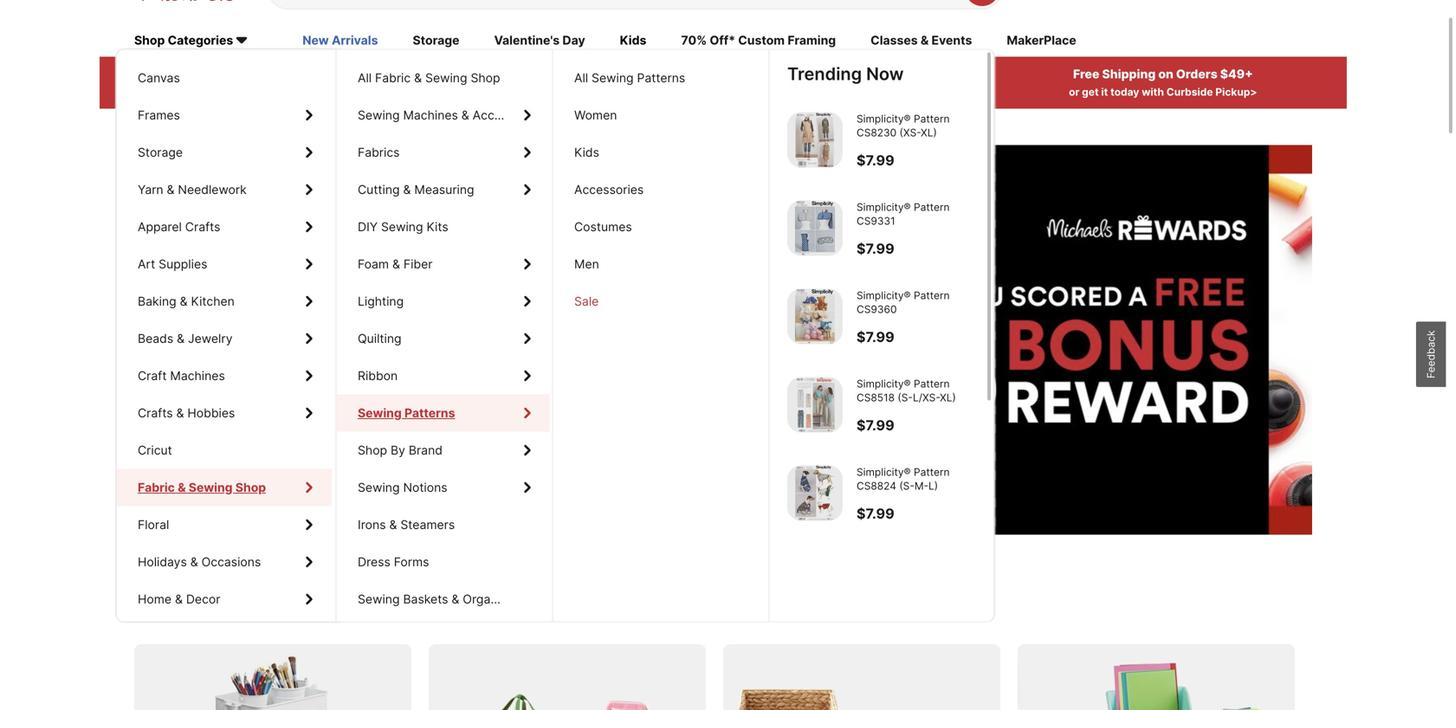Task type: describe. For each thing, give the bounding box(es) containing it.
supplies for shop categories
[[159, 257, 207, 272]]

accessories link
[[553, 171, 767, 208]]

occasions for new arrivals
[[201, 555, 261, 570]]

simplicity® pattern cs9360
[[857, 289, 950, 316]]

women
[[574, 108, 617, 123]]

home for valentine's day
[[138, 592, 172, 607]]

for for gift
[[533, 262, 589, 315]]

yarn & needlework link for storage
[[117, 171, 332, 208]]

crafts & hobbies for classes & events
[[138, 406, 235, 421]]

apparel crafts link for 70% off* custom framing
[[117, 208, 332, 246]]

regular
[[259, 67, 306, 82]]

m-
[[915, 480, 929, 492]]

simplicity® pattern cs8230 (xs-xl)
[[857, 113, 950, 139]]

trending
[[787, 63, 862, 84]]

card.³
[[771, 86, 803, 99]]

canvas link for classes & events
[[117, 59, 332, 97]]

0 horizontal spatial patterns
[[405, 406, 455, 421]]

item undefined image for simplicity® pattern cs8230 (xs-xl)
[[787, 112, 843, 168]]

holidays & occasions link for 70% off* custom framing
[[117, 544, 332, 581]]

three water hyacinth baskets in white, brown and tan image
[[723, 645, 1000, 710]]

earn
[[679, 67, 706, 82]]

1 vertical spatial new
[[226, 262, 316, 315]]

storage link for new arrivals
[[117, 134, 332, 171]]

craft for new arrivals
[[138, 369, 167, 383]]

day
[[563, 33, 585, 48]]

your first reward of the year is here, and it's free.
[[186, 327, 676, 353]]

storage for storage
[[138, 145, 183, 160]]

craft for 70% off* custom framing
[[138, 369, 167, 383]]

storage link for storage
[[117, 134, 332, 171]]

classes
[[871, 33, 918, 48]]

1 horizontal spatial kids
[[620, 33, 646, 48]]

apparel crafts for kids
[[138, 220, 220, 234]]

new arrivals
[[302, 33, 378, 48]]

apparel crafts link for valentine's day
[[117, 208, 332, 246]]

you scored a free $5 bonus reward image
[[151, 145, 1329, 535]]

occasions for kids
[[201, 555, 261, 570]]

craft for kids
[[138, 369, 167, 383]]

1 vertical spatial kids
[[574, 145, 599, 160]]

apparel for classes & events
[[138, 220, 182, 234]]

off*
[[710, 33, 735, 48]]

code
[[218, 86, 243, 99]]

fabric & sewing shop for storage
[[138, 480, 263, 495]]

you for for
[[599, 262, 672, 315]]

crafts & hobbies link for shop categories
[[117, 395, 332, 432]]

art for kids
[[138, 257, 155, 272]]

sewing inside sewing notions link
[[358, 480, 400, 495]]

simplicity® pattern cs8824 (s-m-l)
[[857, 466, 950, 492]]

crafts & hobbies for shop categories
[[138, 406, 235, 421]]

all sewing patterns
[[574, 71, 685, 85]]

foam & fiber link
[[337, 246, 550, 283]]

0 vertical spatial accessories
[[473, 108, 542, 123]]

hobbies for shop categories
[[187, 406, 235, 421]]

events
[[932, 33, 972, 48]]

gift
[[453, 262, 523, 315]]

floral link for 70% off* custom framing
[[117, 506, 332, 544]]

floral link for valentine's day
[[117, 506, 332, 544]]

shop categories link
[[134, 32, 268, 51]]

baskets
[[403, 592, 448, 607]]

storage link for kids
[[117, 134, 332, 171]]

& inside sewing baskets & organization link
[[452, 592, 459, 607]]

$49+
[[1220, 67, 1253, 82]]

the
[[385, 327, 416, 353]]

diy
[[358, 220, 378, 234]]

70% off* custom framing link
[[681, 32, 836, 51]]

shop categories
[[134, 33, 233, 48]]

your
[[657, 86, 680, 99]]

home & decor for kids
[[138, 592, 220, 607]]

frames for 70% off* custom framing
[[138, 108, 180, 123]]

cs8230
[[857, 126, 897, 139]]

earn 9% in rewards when you use your michaels™ credit card.³ details & apply>
[[585, 67, 890, 99]]

shop inside all fabric & sewing shop link
[[471, 71, 500, 85]]

apparel crafts link for storage
[[117, 208, 332, 246]]

shop by brand link
[[337, 432, 550, 469]]

art supplies link for valentine's day
[[117, 246, 332, 283]]

is
[[469, 327, 485, 353]]

holidays & occasions link for new arrivals
[[117, 544, 332, 581]]

crafts & hobbies link for kids
[[117, 395, 332, 432]]

beads & jewelry link for classes & events
[[117, 320, 332, 357]]

canvas for storage
[[138, 71, 180, 85]]

storage
[[307, 595, 385, 621]]

needlework for 70% off* custom framing
[[178, 182, 247, 197]]

& inside sewing machines & accessories link
[[461, 108, 469, 123]]

sewing notions
[[358, 480, 447, 495]]

baking & kitchen link for 70% off* custom framing
[[117, 283, 332, 320]]

fabric & sewing shop for new arrivals
[[138, 480, 263, 495]]

diy sewing kits link
[[337, 208, 550, 246]]

sewing patterns link
[[337, 395, 550, 432]]

sewing inside sewing machines & accessories link
[[358, 108, 400, 123]]

colorful plastic storage bins image
[[1018, 645, 1295, 710]]

art supplies link for kids
[[117, 246, 332, 283]]

crafts & hobbies link for 70% off* custom framing
[[117, 395, 332, 432]]

apparel for storage
[[138, 220, 182, 234]]

frames link for valentine's day
[[117, 97, 332, 134]]

cutting
[[358, 182, 400, 197]]

supplies for kids
[[159, 257, 207, 272]]

details
[[806, 86, 841, 99]]

holidays & occasions for kids
[[138, 555, 261, 570]]

0 vertical spatial new
[[302, 33, 329, 48]]

sewing notions link
[[337, 469, 550, 506]]

valentine's day link
[[494, 32, 585, 51]]

foam & fiber
[[358, 257, 433, 272]]

decor for 70% off* custom framing
[[186, 592, 220, 607]]

foam
[[358, 257, 389, 272]]

yarn & needlework link for kids
[[117, 171, 332, 208]]

year's
[[327, 262, 443, 315]]

yarn & needlework link for classes & events
[[117, 171, 332, 208]]

frames link for storage
[[117, 97, 332, 134]]

floral for kids
[[138, 518, 169, 532]]

custom
[[738, 33, 785, 48]]

jewelry for shop categories
[[188, 331, 233, 346]]

creative
[[219, 595, 302, 621]]

baking & kitchen link for shop categories
[[117, 283, 332, 320]]

storage for new arrivals
[[138, 145, 183, 160]]

orders
[[1176, 67, 1218, 82]]

dress
[[358, 555, 391, 570]]

women link
[[553, 97, 767, 134]]

baking & kitchen link for classes & events
[[117, 283, 332, 320]]

item undefined image for simplicity® pattern cs8518 (s-l/xs-xl)
[[787, 377, 843, 433]]

kitchen for storage
[[191, 294, 235, 309]]

craft machines link for valentine's day
[[117, 357, 332, 395]]

lighting link
[[337, 283, 550, 320]]

holidays for new arrivals
[[138, 555, 187, 570]]

dress forms link
[[337, 544, 550, 581]]

quilting
[[358, 331, 402, 346]]

simplicity® for cs8518
[[857, 378, 911, 390]]

hobbies for new arrivals
[[187, 406, 235, 421]]

today
[[1111, 86, 1139, 99]]

& inside foam & fiber link
[[392, 257, 400, 272]]

occasions for 70% off* custom framing
[[201, 555, 261, 570]]

art supplies link for storage
[[117, 246, 332, 283]]

holiday storage containers image
[[429, 645, 706, 710]]

baking for new arrivals
[[138, 294, 176, 309]]

fabric & sewing shop for classes & events
[[138, 480, 263, 495]]

holidays for storage
[[138, 555, 187, 570]]

or
[[1069, 86, 1080, 99]]

art supplies for valentine's day
[[138, 257, 207, 272]]

your
[[186, 327, 230, 353]]

exclusions
[[309, 86, 364, 99]]

(s- for l/xs-
[[898, 391, 913, 404]]

when
[[585, 86, 613, 99]]

blue, pink, and purple tumblers on red background image
[[0, 145, 151, 535]]

save
[[134, 595, 184, 621]]

daily23us.
[[246, 86, 307, 99]]

fiber
[[404, 257, 433, 272]]

pattern for simplicity® pattern cs8518 (s-l/xs-xl)
[[914, 378, 950, 390]]

off
[[219, 67, 238, 82]]

sewing inside diy sewing kits link
[[381, 220, 423, 234]]

$7.99 for cs8230
[[857, 152, 894, 169]]

framing
[[788, 33, 836, 48]]

measuring
[[414, 182, 474, 197]]

credit
[[737, 86, 769, 99]]

notions
[[403, 480, 447, 495]]

sewing inside sewing baskets & organization link
[[358, 592, 400, 607]]

cs9360
[[857, 303, 897, 316]]

sewing machines & accessories
[[358, 108, 542, 123]]

every
[[423, 595, 481, 621]]

irons
[[358, 518, 386, 532]]

decor for shop categories
[[186, 592, 220, 607]]

9%
[[709, 67, 727, 82]]

pickup>
[[1216, 86, 1257, 99]]

shop inside shop by brand "link"
[[358, 443, 387, 458]]

sale link
[[553, 283, 767, 320]]

l)
[[929, 480, 938, 492]]

all fabric & sewing shop
[[358, 71, 500, 85]]

beads & jewelry for shop categories
[[138, 331, 233, 346]]

holidays & occasions link for classes & events
[[117, 544, 332, 581]]

canvas link for new arrivals
[[117, 59, 332, 97]]

first
[[236, 327, 275, 353]]

makerplace link
[[1007, 32, 1076, 51]]

holidays & occasions for storage
[[138, 555, 261, 570]]

fabric & sewing shop link for 70% off* custom framing
[[117, 469, 332, 506]]

sewing baskets & organization link
[[337, 581, 550, 618]]

cs8824
[[857, 480, 896, 492]]

floral link for shop categories
[[117, 506, 332, 544]]

all for all fabric & sewing shop
[[358, 71, 372, 85]]

free
[[1073, 67, 1100, 82]]

1 vertical spatial accessories
[[574, 182, 644, 197]]

item undefined image for simplicity® pattern cs9360
[[787, 289, 843, 344]]

beads & jewelry link for storage
[[117, 320, 332, 357]]

beads & jewelry link for valentine's day
[[117, 320, 332, 357]]

yarn & needlework link for new arrivals
[[117, 171, 332, 208]]

70%
[[681, 33, 707, 48]]

yarn & needlework link for shop categories
[[117, 171, 332, 208]]

costumes
[[574, 220, 632, 234]]

price
[[308, 67, 339, 82]]

home for shop categories
[[138, 592, 172, 607]]

xl) inside simplicity® pattern cs8518 (s-l/xs-xl)
[[940, 391, 956, 404]]



Task type: vqa. For each thing, say whether or not it's contained in the screenshot.
first WITH from the right
yes



Task type: locate. For each thing, give the bounding box(es) containing it.
craft for storage
[[138, 369, 167, 383]]

curbside
[[1167, 86, 1213, 99]]

3 $7.99 from the top
[[857, 329, 894, 346]]

rewards
[[744, 67, 796, 82]]

2 with from the left
[[1142, 86, 1164, 99]]

apparel crafts link
[[117, 208, 332, 246], [117, 208, 332, 246], [117, 208, 332, 246], [117, 208, 332, 246], [117, 208, 332, 246], [117, 208, 332, 246], [117, 208, 332, 246], [117, 208, 332, 246]]

jewelry for storage
[[188, 331, 233, 346]]

valentine's day
[[494, 33, 585, 48]]

frames link for classes & events
[[117, 97, 332, 134]]

shop
[[134, 33, 165, 48], [471, 71, 500, 85], [358, 443, 387, 458], [233, 480, 263, 495], [233, 480, 263, 495], [233, 480, 263, 495], [233, 480, 263, 495], [233, 480, 263, 495], [233, 480, 263, 495], [233, 480, 263, 495], [235, 480, 266, 495]]

all sewing patterns link
[[553, 59, 767, 97]]

home & decor link for 70% off* custom framing
[[117, 581, 332, 618]]

& inside classes & events link
[[921, 33, 929, 48]]

apparel crafts link for kids
[[117, 208, 332, 246]]

0 vertical spatial (s-
[[898, 391, 913, 404]]

pattern inside simplicity® pattern cs9360
[[914, 289, 950, 302]]

2 $7.99 from the top
[[857, 240, 894, 257]]

ribbon
[[358, 369, 398, 383]]

20%
[[189, 67, 216, 82]]

white rolling cart with art supplies image
[[134, 645, 411, 710]]

needlework for new arrivals
[[178, 182, 247, 197]]

classes & events
[[871, 33, 972, 48]]

yarn for shop categories
[[138, 182, 163, 197]]

sale
[[574, 294, 599, 309]]

1 vertical spatial for
[[390, 595, 418, 621]]

crafts & hobbies for 70% off* custom framing
[[138, 406, 235, 421]]

$7.99 down cs8230
[[857, 152, 894, 169]]

1 $7.99 from the top
[[857, 152, 894, 169]]

holidays & occasions
[[138, 555, 261, 570], [138, 555, 261, 570], [138, 555, 261, 570], [138, 555, 261, 570], [138, 555, 261, 570], [138, 555, 261, 570], [138, 555, 261, 570], [138, 555, 261, 570]]

kids link up all sewing patterns in the top left of the page
[[620, 32, 646, 51]]

occasions for classes & events
[[201, 555, 261, 570]]

crafts & hobbies link for storage
[[117, 395, 332, 432]]

home & decor link
[[117, 581, 332, 618], [117, 581, 332, 618], [117, 581, 332, 618], [117, 581, 332, 618], [117, 581, 332, 618], [117, 581, 332, 618], [117, 581, 332, 618], [117, 581, 332, 618]]

0 vertical spatial on
[[1158, 67, 1174, 82]]

holidays for shop categories
[[138, 555, 187, 570]]

a
[[186, 262, 216, 315]]

0 vertical spatial xl)
[[921, 126, 937, 139]]

(s- for m-
[[899, 480, 915, 492]]

apparel crafts link for classes & events
[[117, 208, 332, 246]]

of
[[360, 327, 380, 353]]

on inside free shipping on orders $49+ or get it today with curbside pickup>
[[1158, 67, 1174, 82]]

1 vertical spatial on
[[189, 595, 214, 621]]

kitchen for valentine's day
[[191, 294, 235, 309]]

cricut for valentine's day
[[138, 443, 172, 458]]

item undefined image for simplicity® pattern cs8824 (s-m-l)
[[787, 466, 843, 521]]

decor for new arrivals
[[186, 592, 220, 607]]

use
[[636, 86, 655, 99]]

machines for new arrivals
[[170, 369, 225, 383]]

$7.99 down cs8824
[[857, 505, 894, 522]]

(s- inside simplicity® pattern cs8824 (s-m-l)
[[899, 480, 915, 492]]

new arrivals link
[[302, 32, 378, 51]]

0 vertical spatial kids
[[620, 33, 646, 48]]

beads & jewelry link for 70% off* custom framing
[[117, 320, 332, 357]]

sewing patterns
[[358, 406, 455, 421]]

apparel for valentine's day
[[138, 220, 182, 234]]

1 horizontal spatial patterns
[[637, 71, 685, 85]]

jewelry
[[188, 331, 233, 346], [188, 331, 233, 346], [188, 331, 233, 346], [188, 331, 233, 346], [188, 331, 233, 346], [188, 331, 233, 346], [188, 331, 233, 346], [188, 331, 233, 346]]

art
[[138, 257, 155, 272], [138, 257, 155, 272], [138, 257, 155, 272], [138, 257, 155, 272], [138, 257, 155, 272], [138, 257, 155, 272], [138, 257, 155, 272], [138, 257, 155, 272]]

steamers
[[400, 518, 455, 532]]

hobbies for storage
[[187, 406, 235, 421]]

sewing inside all sewing patterns link
[[592, 71, 634, 85]]

it's
[[587, 327, 615, 353]]

4 pattern from the top
[[914, 378, 950, 390]]

holidays
[[138, 555, 187, 570], [138, 555, 187, 570], [138, 555, 187, 570], [138, 555, 187, 570], [138, 555, 187, 570], [138, 555, 187, 570], [138, 555, 187, 570], [138, 555, 187, 570]]

cricut for kids
[[138, 443, 172, 458]]

floral for new arrivals
[[138, 518, 169, 532]]

xl)
[[921, 126, 937, 139], [940, 391, 956, 404]]

& inside all fabric & sewing shop link
[[414, 71, 422, 85]]

beads
[[138, 331, 173, 346], [138, 331, 173, 346], [138, 331, 173, 346], [138, 331, 173, 346], [138, 331, 173, 346], [138, 331, 173, 346], [138, 331, 173, 346], [138, 331, 173, 346]]

yarn & needlework
[[138, 182, 247, 197], [138, 182, 247, 197], [138, 182, 247, 197], [138, 182, 247, 197], [138, 182, 247, 197], [138, 182, 247, 197], [138, 182, 247, 197], [138, 182, 247, 197]]

baking for valentine's day
[[138, 294, 176, 309]]

fabric for 70% off* custom framing
[[138, 480, 173, 495]]

home & decor link for new arrivals
[[117, 581, 332, 618]]

xl) inside the 'simplicity® pattern cs8230 (xs-xl)'
[[921, 126, 937, 139]]

all right off
[[240, 67, 257, 82]]

0 horizontal spatial kids
[[574, 145, 599, 160]]

& inside irons & steamers link
[[389, 518, 397, 532]]

cricut link for new arrivals
[[117, 432, 332, 469]]

holidays & occasions link
[[117, 544, 332, 581], [117, 544, 332, 581], [117, 544, 332, 581], [117, 544, 332, 581], [117, 544, 332, 581], [117, 544, 332, 581], [117, 544, 332, 581], [117, 544, 332, 581]]

3 pattern from the top
[[914, 289, 950, 302]]

apparel
[[138, 220, 182, 234], [138, 220, 182, 234], [138, 220, 182, 234], [138, 220, 182, 234], [138, 220, 182, 234], [138, 220, 182, 234], [138, 220, 182, 234], [138, 220, 182, 234]]

kids up all sewing patterns in the top left of the page
[[620, 33, 646, 48]]

(s- left l)
[[899, 480, 915, 492]]

sewing machines & accessories link
[[337, 97, 550, 134]]

1 simplicity® from the top
[[857, 113, 911, 125]]

$7.99 down cs9360
[[857, 329, 894, 346]]

1 vertical spatial kids link
[[553, 134, 767, 171]]

free shipping on orders $49+ or get it today with curbside pickup>
[[1069, 67, 1257, 99]]

home & decor for 70% off* custom framing
[[138, 592, 220, 607]]

machines for 70% off* custom framing
[[170, 369, 225, 383]]

decor for kids
[[186, 592, 220, 607]]

pattern for simplicity® pattern cs8824 (s-m-l)
[[914, 466, 950, 479]]

item undefined image left cs9331
[[787, 201, 843, 256]]

1 horizontal spatial with
[[1142, 86, 1164, 99]]

floral link for kids
[[117, 506, 332, 544]]

1 vertical spatial (s-
[[899, 480, 915, 492]]

5 item undefined image from the top
[[787, 466, 843, 521]]

with down 20%
[[193, 86, 216, 99]]

1 vertical spatial patterns
[[405, 406, 455, 421]]

xl) right cs8230
[[921, 126, 937, 139]]

on up curbside
[[1158, 67, 1174, 82]]

all up apply>
[[358, 71, 372, 85]]

apparel crafts
[[138, 220, 220, 234], [138, 220, 220, 234], [138, 220, 220, 234], [138, 220, 220, 234], [138, 220, 220, 234], [138, 220, 220, 234], [138, 220, 220, 234], [138, 220, 220, 234]]

sewing
[[425, 71, 467, 85], [592, 71, 634, 85], [358, 108, 400, 123], [381, 220, 423, 234], [358, 406, 402, 421], [188, 480, 230, 495], [188, 480, 230, 495], [188, 480, 230, 495], [188, 480, 230, 495], [188, 480, 230, 495], [188, 480, 230, 495], [188, 480, 230, 495], [189, 480, 233, 495], [358, 480, 400, 495], [358, 592, 400, 607]]

pattern
[[914, 113, 950, 125], [914, 201, 950, 214], [914, 289, 950, 302], [914, 378, 950, 390], [914, 466, 950, 479]]

needlework for valentine's day
[[178, 182, 247, 197]]

by
[[391, 443, 405, 458]]

0 horizontal spatial for
[[390, 595, 418, 621]]

free.
[[620, 327, 676, 353]]

3 item undefined image from the top
[[787, 289, 843, 344]]

home for kids
[[138, 592, 172, 607]]

0 horizontal spatial on
[[189, 595, 214, 621]]

pattern inside simplicity® pattern cs9331
[[914, 201, 950, 214]]

item undefined image left cs9360
[[787, 289, 843, 344]]

baking
[[138, 294, 176, 309], [138, 294, 176, 309], [138, 294, 176, 309], [138, 294, 176, 309], [138, 294, 176, 309], [138, 294, 176, 309], [138, 294, 176, 309], [138, 294, 176, 309]]

with right today
[[1142, 86, 1164, 99]]

forms
[[394, 555, 429, 570]]

item undefined image left cs8824
[[787, 466, 843, 521]]

cricut link for kids
[[117, 432, 332, 469]]

xl) right cs8518
[[940, 391, 956, 404]]

save on creative storage for every space.
[[134, 595, 553, 621]]

sewing baskets & organization
[[358, 592, 536, 607]]

with
[[193, 86, 216, 99], [1142, 86, 1164, 99]]

pattern down (xs-
[[914, 201, 950, 214]]

machines
[[403, 108, 458, 123], [170, 369, 225, 383], [170, 369, 225, 383], [170, 369, 225, 383], [170, 369, 225, 383], [170, 369, 225, 383], [170, 369, 225, 383], [170, 369, 225, 383], [170, 369, 225, 383]]

jewelry for classes & events
[[188, 331, 233, 346]]

for up "and"
[[533, 262, 589, 315]]

0 vertical spatial patterns
[[637, 71, 685, 85]]

you inside earn 9% in rewards when you use your michaels™ credit card.³ details & apply>
[[615, 86, 634, 99]]

you down all sewing patterns in the top left of the page
[[615, 86, 634, 99]]

$7.99 for cs9360
[[857, 329, 894, 346]]

simplicity® inside simplicity® pattern cs9331
[[857, 201, 911, 214]]

sewing inside all fabric & sewing shop link
[[425, 71, 467, 85]]

2 horizontal spatial all
[[574, 71, 588, 85]]

1 horizontal spatial for
[[533, 262, 589, 315]]

all
[[240, 67, 257, 82], [358, 71, 372, 85], [574, 71, 588, 85]]

home & decor for valentine's day
[[138, 592, 220, 607]]

2 item undefined image from the top
[[787, 201, 843, 256]]

floral link
[[117, 506, 332, 544], [117, 506, 332, 544], [117, 506, 332, 544], [117, 506, 332, 544], [117, 506, 332, 544], [117, 506, 332, 544], [117, 506, 332, 544], [117, 506, 332, 544]]

you
[[615, 86, 634, 99], [599, 262, 672, 315]]

craft machines
[[138, 369, 225, 383], [138, 369, 225, 383], [138, 369, 225, 383], [138, 369, 225, 383], [138, 369, 225, 383], [138, 369, 225, 383], [138, 369, 225, 383], [138, 369, 225, 383]]

all inside 20% off all regular price purchases with code daily23us. exclusions apply>
[[240, 67, 257, 82]]

simplicity® up cs9360
[[857, 289, 911, 302]]

item undefined image left cs8518
[[787, 377, 843, 433]]

simplicity® pattern cs8518 (s-l/xs-xl)
[[857, 378, 956, 404]]

michaels™
[[682, 86, 735, 99]]

craft for shop categories
[[138, 369, 167, 383]]

apply>
[[366, 86, 401, 99]]

supplies for 70% off* custom framing
[[159, 257, 207, 272]]

canvas for 70% off* custom framing
[[138, 71, 180, 85]]

decor for classes & events
[[186, 592, 220, 607]]

baking & kitchen link for valentine's day
[[117, 283, 332, 320]]

apparel crafts link for new arrivals
[[117, 208, 332, 246]]

simplicity® up cs8518
[[857, 378, 911, 390]]

1 horizontal spatial on
[[1158, 67, 1174, 82]]

floral
[[138, 518, 169, 532], [138, 518, 169, 532], [138, 518, 169, 532], [138, 518, 169, 532], [138, 518, 169, 532], [138, 518, 169, 532], [138, 518, 169, 532], [138, 518, 169, 532]]

& inside cutting & measuring "link"
[[403, 182, 411, 197]]

craft machines for storage
[[138, 369, 225, 383]]

crafts & hobbies
[[138, 406, 235, 421], [138, 406, 235, 421], [138, 406, 235, 421], [138, 406, 235, 421], [138, 406, 235, 421], [138, 406, 235, 421], [138, 406, 235, 421], [138, 406, 235, 421]]

pattern up l)
[[914, 466, 950, 479]]

in
[[730, 67, 741, 82]]

item undefined image down details
[[787, 112, 843, 168]]

canvas link for 70% off* custom framing
[[117, 59, 332, 97]]

get
[[1082, 86, 1099, 99]]

3 simplicity® from the top
[[857, 289, 911, 302]]

& inside earn 9% in rewards when you use your michaels™ credit card.³ details & apply>
[[844, 86, 851, 99]]

art supplies link for classes & events
[[117, 246, 332, 283]]

men link
[[553, 246, 767, 283]]

holidays & occasions link for valentine's day
[[117, 544, 332, 581]]

beads & jewelry for new arrivals
[[138, 331, 233, 346]]

simplicity® inside simplicity® pattern cs9360
[[857, 289, 911, 302]]

simplicity® pattern cs9331
[[857, 201, 950, 227]]

kits
[[427, 220, 448, 234]]

fabric for kids
[[138, 480, 173, 495]]

canvas link
[[117, 59, 332, 97], [117, 59, 332, 97], [117, 59, 332, 97], [117, 59, 332, 97], [117, 59, 332, 97], [117, 59, 332, 97], [117, 59, 332, 97], [117, 59, 332, 97]]

simplicity® up cs9331
[[857, 201, 911, 214]]

floral for valentine's day
[[138, 518, 169, 532]]

$7.99 down cs9331
[[857, 240, 894, 257]]

0 horizontal spatial xl)
[[921, 126, 937, 139]]

yarn
[[138, 182, 163, 197], [138, 182, 163, 197], [138, 182, 163, 197], [138, 182, 163, 197], [138, 182, 163, 197], [138, 182, 163, 197], [138, 182, 163, 197], [138, 182, 163, 197]]

floral for shop categories
[[138, 518, 169, 532]]

irons & steamers link
[[337, 506, 550, 544]]

hobbies for kids
[[187, 406, 235, 421]]

new up 'price'
[[302, 33, 329, 48]]

with inside free shipping on orders $49+ or get it today with curbside pickup>
[[1142, 86, 1164, 99]]

yarn & needlework link
[[117, 171, 332, 208], [117, 171, 332, 208], [117, 171, 332, 208], [117, 171, 332, 208], [117, 171, 332, 208], [117, 171, 332, 208], [117, 171, 332, 208], [117, 171, 332, 208]]

machines for valentine's day
[[170, 369, 225, 383]]

(s- right cs8518
[[898, 391, 913, 404]]

kids down women
[[574, 145, 599, 160]]

cs9331
[[857, 215, 895, 227]]

home for 70% off* custom framing
[[138, 592, 172, 607]]

2 simplicity® from the top
[[857, 201, 911, 214]]

shop inside shop categories link
[[134, 33, 165, 48]]

4 simplicity® from the top
[[857, 378, 911, 390]]

occasions for valentine's day
[[201, 555, 261, 570]]

pattern inside simplicity® pattern cs8518 (s-l/xs-xl)
[[914, 378, 950, 390]]

fabric & sewing shop for 70% off* custom framing
[[138, 480, 263, 495]]

yarn for classes & events
[[138, 182, 163, 197]]

fabric & sewing shop for shop categories
[[138, 480, 263, 495]]

cutting & measuring link
[[337, 171, 550, 208]]

simplicity®
[[857, 113, 911, 125], [857, 201, 911, 214], [857, 289, 911, 302], [857, 378, 911, 390], [857, 466, 911, 479]]

diy sewing kits
[[358, 220, 448, 234]]

simplicity® inside simplicity® pattern cs8518 (s-l/xs-xl)
[[857, 378, 911, 390]]

frames for valentine's day
[[138, 108, 180, 123]]

you right sale
[[599, 262, 672, 315]]

craft machines for shop categories
[[138, 369, 225, 383]]

5 simplicity® from the top
[[857, 466, 911, 479]]

fabrics
[[358, 145, 400, 160]]

beads for kids
[[138, 331, 173, 346]]

0 vertical spatial for
[[533, 262, 589, 315]]

fabric & sewing shop link for kids
[[117, 469, 332, 506]]

1 vertical spatial you
[[599, 262, 672, 315]]

pattern up l/xs-
[[914, 378, 950, 390]]

item undefined image
[[787, 112, 843, 168], [787, 201, 843, 256], [787, 289, 843, 344], [787, 377, 843, 433], [787, 466, 843, 521]]

simplicity® inside simplicity® pattern cs8824 (s-m-l)
[[857, 466, 911, 479]]

canvas link for shop categories
[[117, 59, 332, 97]]

simplicity® inside the 'simplicity® pattern cs8230 (xs-xl)'
[[857, 113, 911, 125]]

1 horizontal spatial accessories
[[574, 182, 644, 197]]

yarn for valentine's day
[[138, 182, 163, 197]]

1 with from the left
[[193, 86, 216, 99]]

for down forms
[[390, 595, 418, 621]]

for for storage
[[390, 595, 418, 621]]

accessories down all fabric & sewing shop link at the top left
[[473, 108, 542, 123]]

crafts & hobbies for new arrivals
[[138, 406, 235, 421]]

simplicity® up cs8824
[[857, 466, 911, 479]]

yarn & needlework for valentine's day
[[138, 182, 247, 197]]

storage link
[[413, 32, 459, 51], [117, 134, 332, 171], [117, 134, 332, 171], [117, 134, 332, 171], [117, 134, 332, 171], [117, 134, 332, 171], [117, 134, 332, 171], [117, 134, 332, 171], [117, 134, 332, 171]]

cricut link for 70% off* custom framing
[[117, 432, 332, 469]]

5 pattern from the top
[[914, 466, 950, 479]]

pattern inside the 'simplicity® pattern cs8230 (xs-xl)'
[[914, 113, 950, 125]]

baking for shop categories
[[138, 294, 176, 309]]

pattern down simplicity® pattern cs9331
[[914, 289, 950, 302]]

with inside 20% off all regular price purchases with code daily23us. exclusions apply>
[[193, 86, 216, 99]]

home & decor link for valentine's day
[[117, 581, 332, 618]]

needlework for classes & events
[[178, 182, 247, 197]]

0 vertical spatial you
[[615, 86, 634, 99]]

on right save
[[189, 595, 214, 621]]

$7.99 down cs8518
[[857, 417, 894, 434]]

patterns up your on the left top of page
[[637, 71, 685, 85]]

kitchen for shop categories
[[191, 294, 235, 309]]

1 horizontal spatial all
[[358, 71, 372, 85]]

beads & jewelry link
[[117, 320, 332, 357], [117, 320, 332, 357], [117, 320, 332, 357], [117, 320, 332, 357], [117, 320, 332, 357], [117, 320, 332, 357], [117, 320, 332, 357], [117, 320, 332, 357]]

new
[[302, 33, 329, 48], [226, 262, 316, 315]]

apply>
[[853, 86, 890, 99]]

1 vertical spatial xl)
[[940, 391, 956, 404]]

makerplace
[[1007, 33, 1076, 48]]

sewing inside sewing patterns link
[[358, 406, 402, 421]]

art supplies for shop categories
[[138, 257, 207, 272]]

canvas
[[138, 71, 180, 85], [138, 71, 180, 85], [138, 71, 180, 85], [138, 71, 180, 85], [138, 71, 180, 85], [138, 71, 180, 85], [138, 71, 180, 85], [138, 71, 180, 85]]

5 $7.99 from the top
[[857, 505, 894, 522]]

baking & kitchen for classes & events
[[138, 294, 235, 309]]

dress forms
[[358, 555, 429, 570]]

holidays & occasions for shop categories
[[138, 555, 261, 570]]

ribbon link
[[337, 357, 550, 395]]

home for classes & events
[[138, 592, 172, 607]]

simplicity® up cs8230
[[857, 113, 911, 125]]

new up first
[[226, 262, 316, 315]]

now
[[866, 63, 904, 84]]

categories
[[168, 33, 233, 48]]

apparel for new arrivals
[[138, 220, 182, 234]]

patterns up brand
[[405, 406, 455, 421]]

crafts & hobbies link for valentine's day
[[117, 395, 332, 432]]

(s- inside simplicity® pattern cs8518 (s-l/xs-xl)
[[898, 391, 913, 404]]

floral link for storage
[[117, 506, 332, 544]]

0 horizontal spatial all
[[240, 67, 257, 82]]

4 item undefined image from the top
[[787, 377, 843, 433]]

home & decor link for storage
[[117, 581, 332, 618]]

1 item undefined image from the top
[[787, 112, 843, 168]]

0 vertical spatial kids link
[[620, 32, 646, 51]]

on
[[1158, 67, 1174, 82], [189, 595, 214, 621]]

trending now
[[787, 63, 904, 84]]

fabric for new arrivals
[[138, 480, 173, 495]]

decor
[[186, 592, 220, 607], [186, 592, 220, 607], [186, 592, 220, 607], [186, 592, 220, 607], [186, 592, 220, 607], [186, 592, 220, 607], [186, 592, 220, 607], [186, 592, 220, 607]]

1 horizontal spatial xl)
[[940, 391, 956, 404]]

pattern up (xs-
[[914, 113, 950, 125]]

pattern inside simplicity® pattern cs8824 (s-m-l)
[[914, 466, 950, 479]]

all up when
[[574, 71, 588, 85]]

4 $7.99 from the top
[[857, 417, 894, 434]]

here,
[[490, 327, 540, 353]]

cs8518
[[857, 391, 895, 404]]

accessories up "costumes"
[[574, 182, 644, 197]]

0 horizontal spatial accessories
[[473, 108, 542, 123]]

holidays for valentine's day
[[138, 555, 187, 570]]

beads for shop categories
[[138, 331, 173, 346]]

2 pattern from the top
[[914, 201, 950, 214]]

art supplies for storage
[[138, 257, 207, 272]]

occasions
[[201, 555, 261, 570], [201, 555, 261, 570], [201, 555, 261, 570], [201, 555, 261, 570], [201, 555, 261, 570], [201, 555, 261, 570], [201, 555, 261, 570], [201, 555, 261, 570]]

yarn & needlework for kids
[[138, 182, 247, 197]]

frames
[[138, 108, 180, 123], [138, 108, 180, 123], [138, 108, 180, 123], [138, 108, 180, 123], [138, 108, 180, 123], [138, 108, 180, 123], [138, 108, 180, 123], [138, 108, 180, 123]]

1 pattern from the top
[[914, 113, 950, 125]]

kids link down your on the left top of page
[[553, 134, 767, 171]]

0 horizontal spatial with
[[193, 86, 216, 99]]



